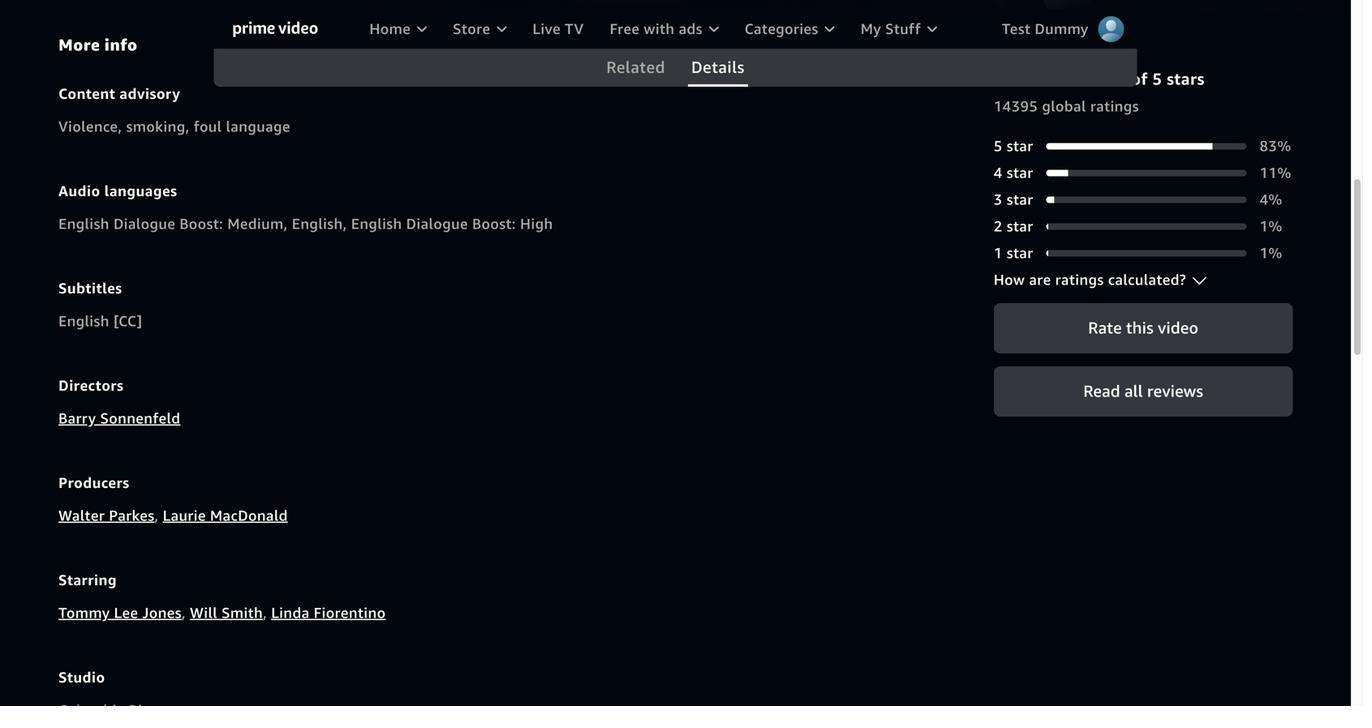 Task type: locate. For each thing, give the bounding box(es) containing it.
1 star from the top
[[1007, 137, 1033, 156]]

more
[[58, 35, 100, 54]]

smith
[[222, 604, 263, 623]]

languages
[[104, 182, 177, 200]]

walter
[[58, 507, 105, 526]]

more info
[[58, 35, 138, 54]]

medium
[[227, 215, 284, 234]]

5 right of
[[1152, 69, 1162, 88]]

lee
[[114, 604, 138, 623]]

star right "2"
[[1007, 217, 1033, 236]]

all
[[1124, 381, 1143, 402]]

free
[[610, 20, 640, 39]]

reviews
[[1147, 381, 1203, 402]]

star up 4 star
[[1007, 137, 1033, 156]]

0 horizontal spatial dialogue
[[113, 215, 175, 234]]

0 horizontal spatial 5
[[994, 137, 1003, 156]]

ratings right are
[[1055, 271, 1104, 290]]

2 star from the top
[[1007, 164, 1033, 183]]

boost: left medium
[[179, 215, 223, 234]]

barry sonnenfeld
[[58, 410, 180, 428]]

1 horizontal spatial dialogue
[[406, 215, 468, 234]]

how
[[994, 271, 1025, 290]]

boost: left 'high'
[[472, 215, 516, 234]]

4.7
[[1071, 69, 1095, 88]]

star right '3'
[[1007, 191, 1033, 209]]

categories link
[[732, 10, 848, 49]]

info
[[104, 35, 138, 54]]

2 boost: from the left
[[472, 215, 516, 234]]

how are ratings calculated?
[[994, 271, 1186, 290]]

ratings for are
[[1055, 271, 1104, 290]]

0 vertical spatial 5
[[1152, 69, 1162, 88]]

4.7 out of 5 stars
[[1071, 69, 1205, 88]]

sonnenfeld
[[100, 410, 180, 428]]

rate this video button
[[994, 303, 1292, 354]]

14395 global ratings
[[994, 97, 1139, 116]]

toggle expand image
[[1192, 277, 1207, 285]]

1 vertical spatial 1%
[[1260, 244, 1282, 263]]

2
[[994, 217, 1003, 236]]

1%
[[1260, 217, 1282, 236], [1260, 244, 1282, 263]]

home link
[[356, 10, 440, 49]]

walter parkes , laurie macdonald
[[58, 507, 288, 526]]

fiorentino
[[314, 604, 386, 623]]

stars
[[1167, 69, 1205, 88]]

0 horizontal spatial boost:
[[179, 215, 223, 234]]

will
[[190, 604, 217, 623]]

5 star from the top
[[1007, 244, 1033, 263]]

5 star
[[994, 137, 1033, 156]]

out
[[1100, 69, 1127, 88]]

english
[[58, 215, 109, 234], [292, 215, 343, 234], [351, 215, 402, 234], [58, 312, 109, 331]]

boost:
[[179, 215, 223, 234], [472, 215, 516, 234]]

1 horizontal spatial boost:
[[472, 215, 516, 234]]

0 vertical spatial ratings
[[1090, 97, 1139, 116]]

star for 1 star
[[1007, 244, 1033, 263]]

3 star from the top
[[1007, 191, 1033, 209]]

audio languages
[[58, 182, 177, 200]]

violence , smoking , foul language
[[58, 118, 290, 136]]

live tv
[[533, 20, 584, 39]]

5 up 4
[[994, 137, 1003, 156]]

content advisory
[[58, 85, 180, 102]]

1 1% from the top
[[1260, 217, 1282, 236]]

star for 4 star
[[1007, 164, 1033, 183]]

producers
[[58, 474, 129, 492]]

5
[[1152, 69, 1162, 88], [994, 137, 1003, 156]]

barry
[[58, 410, 96, 428]]

2 1% from the top
[[1260, 244, 1282, 263]]

star right 1
[[1007, 244, 1033, 263]]

1 vertical spatial ratings
[[1055, 271, 1104, 290]]

star
[[1007, 137, 1033, 156], [1007, 164, 1033, 183], [1007, 191, 1033, 209], [1007, 217, 1033, 236], [1007, 244, 1033, 263]]

tv
[[565, 20, 584, 39]]

read all reviews
[[1083, 381, 1203, 402]]

,
[[118, 118, 122, 136], [185, 118, 190, 136], [284, 215, 288, 234], [343, 215, 347, 234], [155, 507, 159, 526], [182, 604, 186, 623], [263, 604, 267, 623]]

laurie macdonald link
[[163, 507, 288, 526]]

barry sonnenfeld link
[[58, 410, 180, 428]]

my
[[861, 20, 881, 39]]

toggle expand image
[[1192, 277, 1207, 285]]

will smith link
[[190, 604, 263, 623]]

free with ads link
[[597, 10, 732, 49]]

1% for 2 star
[[1260, 217, 1282, 236]]

star right 4
[[1007, 164, 1033, 183]]

read all reviews button
[[994, 367, 1292, 417]]

ratings down the out
[[1090, 97, 1139, 116]]

dialogue
[[113, 215, 175, 234], [406, 215, 468, 234]]

0 vertical spatial 1%
[[1260, 217, 1282, 236]]

are
[[1029, 271, 1051, 290]]

reviews
[[994, 35, 1057, 54]]

4 star from the top
[[1007, 217, 1033, 236]]

free with ads
[[610, 20, 702, 39]]

linda
[[271, 604, 310, 623]]

ratings
[[1090, 97, 1139, 116], [1055, 271, 1104, 290]]

with
[[644, 20, 675, 39]]



Task type: describe. For each thing, give the bounding box(es) containing it.
categories
[[745, 20, 818, 39]]

stuff
[[885, 20, 921, 39]]

1
[[994, 244, 1003, 263]]

related
[[606, 57, 665, 78]]

2 star
[[994, 217, 1033, 236]]

walter parkes link
[[58, 507, 155, 526]]

language
[[226, 118, 290, 136]]

4
[[994, 164, 1003, 183]]

of
[[1131, 69, 1148, 88]]

tommy lee jones link
[[58, 604, 182, 623]]

[cc]
[[113, 312, 142, 331]]

prime video image
[[233, 21, 317, 37]]

4%
[[1260, 191, 1282, 209]]

jones
[[142, 604, 182, 623]]

video
[[1158, 318, 1198, 339]]

rate this video
[[1088, 318, 1198, 339]]

directors
[[58, 377, 124, 394]]

tommy lee jones , will smith , linda fiorentino
[[58, 604, 386, 623]]

laurie
[[163, 507, 206, 526]]

star for 2 star
[[1007, 217, 1033, 236]]

english [cc]
[[58, 312, 142, 331]]

studio
[[58, 669, 105, 686]]

this
[[1126, 318, 1153, 339]]

1 vertical spatial 5
[[994, 137, 1003, 156]]

violence
[[58, 118, 118, 136]]

14395
[[994, 97, 1038, 116]]

subtitles
[[58, 279, 122, 297]]

1 dialogue from the left
[[113, 215, 175, 234]]

global
[[1042, 97, 1086, 116]]

high
[[520, 215, 553, 234]]

store
[[453, 20, 490, 39]]

1 star
[[994, 244, 1033, 263]]

audio
[[58, 182, 100, 200]]

1 boost: from the left
[[179, 215, 223, 234]]

11%
[[1260, 164, 1291, 183]]

my stuff link
[[848, 10, 950, 49]]

content
[[58, 85, 115, 102]]

home
[[369, 20, 411, 39]]

ads
[[679, 20, 702, 39]]

star for 5 star
[[1007, 137, 1033, 156]]

3
[[994, 191, 1003, 209]]

details
[[691, 57, 745, 78]]

live tv link
[[520, 10, 597, 49]]

live
[[533, 20, 561, 39]]

83%
[[1260, 137, 1291, 156]]

starring
[[58, 572, 117, 589]]

calculated?
[[1108, 271, 1186, 290]]

english dialogue boost: medium , english , english dialogue boost: high
[[58, 215, 553, 234]]

parkes
[[109, 507, 155, 526]]

read
[[1083, 381, 1120, 402]]

4 star
[[994, 164, 1033, 183]]

3 star
[[994, 191, 1033, 209]]

1 horizontal spatial 5
[[1152, 69, 1162, 88]]

ratings for global
[[1090, 97, 1139, 116]]

rate
[[1088, 318, 1122, 339]]

smoking
[[126, 118, 185, 136]]

my stuff
[[861, 20, 921, 39]]

macdonald
[[210, 507, 288, 526]]

2 dialogue from the left
[[406, 215, 468, 234]]

related button
[[593, 49, 678, 87]]

foul
[[194, 118, 222, 136]]

details button
[[678, 49, 758, 87]]

star for 3 star
[[1007, 191, 1033, 209]]

tommy
[[58, 604, 110, 623]]

advisory
[[120, 85, 180, 102]]

linda fiorentino link
[[271, 604, 386, 623]]

store link
[[440, 10, 520, 49]]

1% for 1 star
[[1260, 244, 1282, 263]]



Task type: vqa. For each thing, say whether or not it's contained in the screenshot.
"Shop Winter Sale deals" 'image'
no



